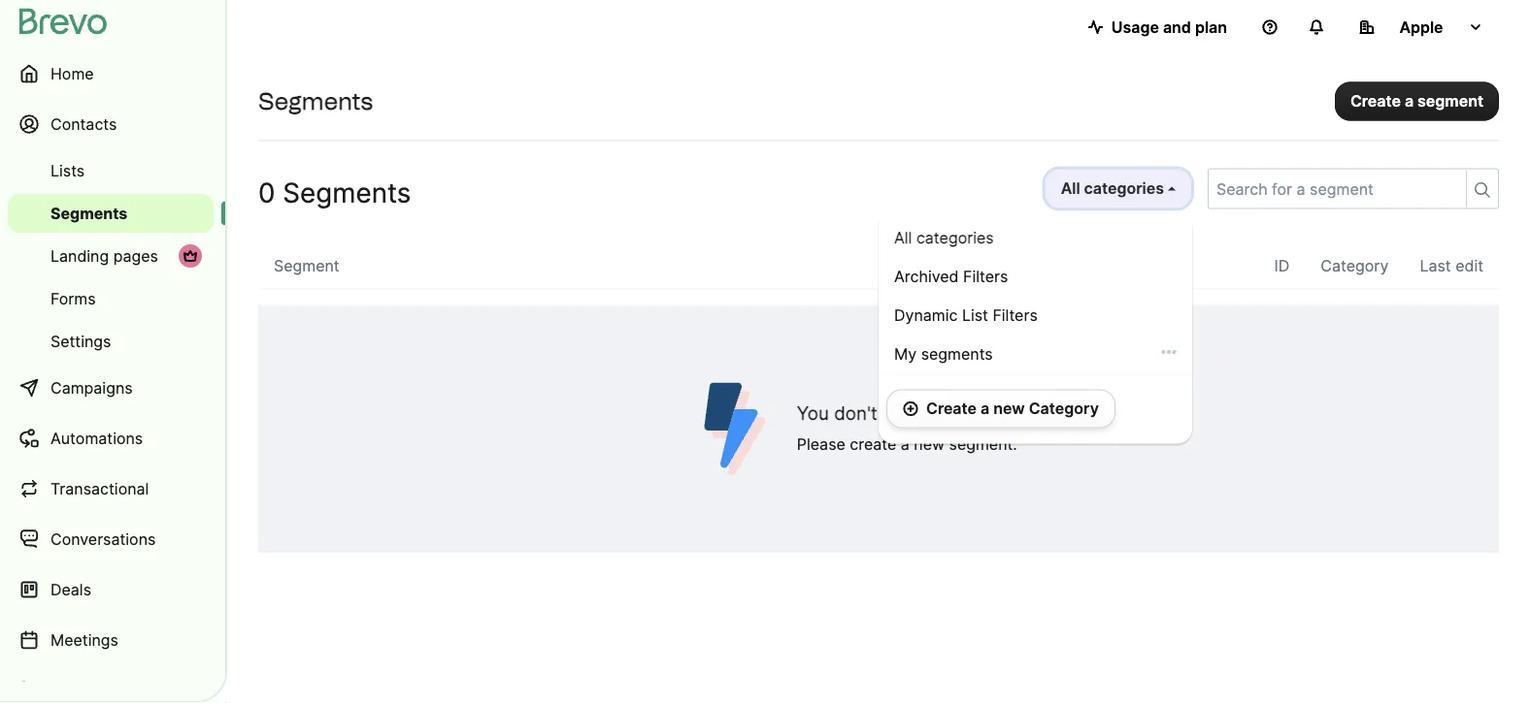 Task type: vqa. For each thing, say whether or not it's contained in the screenshot.
Filters to the top
yes



Task type: describe. For each thing, give the bounding box(es) containing it.
create a new category
[[926, 400, 1099, 419]]

a for segment
[[1405, 92, 1414, 110]]

usage and plan
[[1112, 17, 1227, 36]]

last edit
[[1420, 257, 1484, 276]]

create a segment
[[1351, 92, 1484, 110]]

0 horizontal spatial a
[[901, 436, 910, 454]]

usage and plan button
[[1073, 8, 1243, 47]]

all categories button
[[1045, 168, 1192, 209]]

segment
[[274, 257, 340, 276]]

meetings
[[50, 631, 118, 650]]

new inside button
[[994, 400, 1025, 419]]

have
[[883, 403, 924, 425]]

1 vertical spatial filters
[[993, 306, 1038, 325]]

meetings link
[[8, 618, 214, 664]]

edit
[[1456, 257, 1484, 276]]

dynamic
[[894, 306, 958, 325]]

create a segment button
[[1335, 82, 1499, 121]]

calls
[[50, 682, 86, 701]]

pages
[[113, 247, 158, 266]]

contacts link
[[8, 101, 214, 148]]

segment.
[[949, 436, 1017, 454]]

home link
[[8, 50, 214, 97]]

segment
[[1418, 92, 1484, 110]]

don't
[[834, 403, 878, 425]]

my segments
[[894, 345, 993, 364]]

create a new category button
[[887, 390, 1116, 429]]

plan
[[1195, 17, 1227, 36]]

please create a new segment.
[[797, 436, 1017, 454]]

and
[[1163, 17, 1191, 36]]

settings
[[50, 332, 111, 351]]

1 vertical spatial all
[[894, 229, 912, 248]]

you don't have any segments.
[[797, 403, 1054, 425]]

you
[[797, 403, 829, 425]]

landing pages link
[[8, 237, 214, 276]]

a for new
[[981, 400, 990, 419]]

any
[[929, 403, 959, 425]]

Search for a segment search field
[[1209, 169, 1458, 208]]

lists link
[[8, 151, 214, 190]]

forms
[[50, 289, 96, 308]]

automations link
[[8, 416, 214, 462]]



Task type: locate. For each thing, give the bounding box(es) containing it.
archived
[[894, 268, 959, 286]]

category inside create a new category button
[[1029, 400, 1099, 419]]

a left segment
[[1405, 92, 1414, 110]]

segments up 0 segments
[[258, 87, 373, 115]]

segments
[[258, 87, 373, 115], [283, 176, 411, 209], [50, 204, 128, 223]]

0
[[258, 176, 275, 209]]

filters up list
[[963, 268, 1008, 286]]

search image
[[1475, 183, 1491, 198]]

all categories
[[1061, 179, 1164, 198], [894, 229, 994, 248]]

transactional
[[50, 480, 149, 499]]

1 horizontal spatial all categories
[[1061, 179, 1164, 198]]

campaigns link
[[8, 365, 214, 412]]

1 horizontal spatial category
[[1321, 257, 1389, 276]]

segments.
[[965, 403, 1054, 425]]

home
[[50, 64, 94, 83]]

campaigns
[[50, 379, 133, 398]]

new
[[994, 400, 1025, 419], [914, 436, 945, 454]]

please
[[797, 436, 846, 454]]

category
[[1321, 257, 1389, 276], [1029, 400, 1099, 419]]

filters right list
[[993, 306, 1038, 325]]

categories inside button
[[1084, 179, 1164, 198]]

calls link
[[8, 668, 214, 704]]

0 horizontal spatial category
[[1029, 400, 1099, 419]]

create for create a segment
[[1351, 92, 1401, 110]]

1 horizontal spatial a
[[981, 400, 990, 419]]

conversations link
[[8, 517, 214, 563]]

0 horizontal spatial all
[[894, 229, 912, 248]]

lists
[[50, 161, 85, 180]]

search button
[[1466, 170, 1498, 207]]

0 vertical spatial a
[[1405, 92, 1414, 110]]

create
[[1351, 92, 1401, 110], [926, 400, 977, 419]]

a up segment.
[[981, 400, 990, 419]]

all inside button
[[1061, 179, 1080, 198]]

id
[[1275, 257, 1290, 276]]

deals link
[[8, 567, 214, 614]]

2 horizontal spatial a
[[1405, 92, 1414, 110]]

filters
[[963, 268, 1008, 286], [993, 306, 1038, 325]]

landing pages
[[50, 247, 158, 266]]

segments link
[[8, 194, 214, 233]]

0 vertical spatial create
[[1351, 92, 1401, 110]]

segments right 0
[[283, 176, 411, 209]]

list
[[962, 306, 988, 325]]

forms link
[[8, 280, 214, 318]]

1 vertical spatial categories
[[917, 229, 994, 248]]

0 vertical spatial categories
[[1084, 179, 1164, 198]]

0 vertical spatial all
[[1061, 179, 1080, 198]]

automations
[[50, 429, 143, 448]]

1 vertical spatial all categories
[[894, 229, 994, 248]]

create
[[850, 436, 897, 454]]

apple button
[[1344, 8, 1499, 47]]

0 vertical spatial filters
[[963, 268, 1008, 286]]

a down have
[[901, 436, 910, 454]]

0 vertical spatial new
[[994, 400, 1025, 419]]

contacts
[[50, 115, 117, 134]]

all
[[1061, 179, 1080, 198], [894, 229, 912, 248]]

new down you don't have any segments.
[[914, 436, 945, 454]]

create inside create a new category button
[[926, 400, 977, 419]]

all categories inside button
[[1061, 179, 1164, 198]]

settings link
[[8, 322, 214, 361]]

segments
[[921, 345, 993, 364]]

left___rvooi image
[[183, 249, 198, 264]]

1 horizontal spatial new
[[994, 400, 1025, 419]]

deals
[[50, 581, 91, 600]]

1 horizontal spatial create
[[1351, 92, 1401, 110]]

my
[[894, 345, 917, 364]]

1 vertical spatial a
[[981, 400, 990, 419]]

create for create a new category
[[926, 400, 977, 419]]

landing
[[50, 247, 109, 266]]

0 vertical spatial all categories
[[1061, 179, 1164, 198]]

1 horizontal spatial categories
[[1084, 179, 1164, 198]]

archived filters
[[894, 268, 1008, 286]]

0 horizontal spatial create
[[926, 400, 977, 419]]

1 vertical spatial create
[[926, 400, 977, 419]]

categories
[[1084, 179, 1164, 198], [917, 229, 994, 248]]

1 vertical spatial category
[[1029, 400, 1099, 419]]

1 vertical spatial new
[[914, 436, 945, 454]]

0 horizontal spatial categories
[[917, 229, 994, 248]]

create left segment
[[1351, 92, 1401, 110]]

2 vertical spatial a
[[901, 436, 910, 454]]

transactional link
[[8, 466, 214, 513]]

0 vertical spatial category
[[1321, 257, 1389, 276]]

apple
[[1400, 17, 1444, 36]]

dynamic list filters
[[894, 306, 1038, 325]]

0 horizontal spatial all categories
[[894, 229, 994, 248]]

0 segments
[[258, 176, 411, 209]]

0 horizontal spatial new
[[914, 436, 945, 454]]

conversations
[[50, 530, 156, 549]]

last
[[1420, 257, 1451, 276]]

create inside create a segment button
[[1351, 92, 1401, 110]]

create up segment.
[[926, 400, 977, 419]]

new up segment.
[[994, 400, 1025, 419]]

1 horizontal spatial all
[[1061, 179, 1080, 198]]

segments up landing
[[50, 204, 128, 223]]

usage
[[1112, 17, 1159, 36]]

a
[[1405, 92, 1414, 110], [981, 400, 990, 419], [901, 436, 910, 454]]



